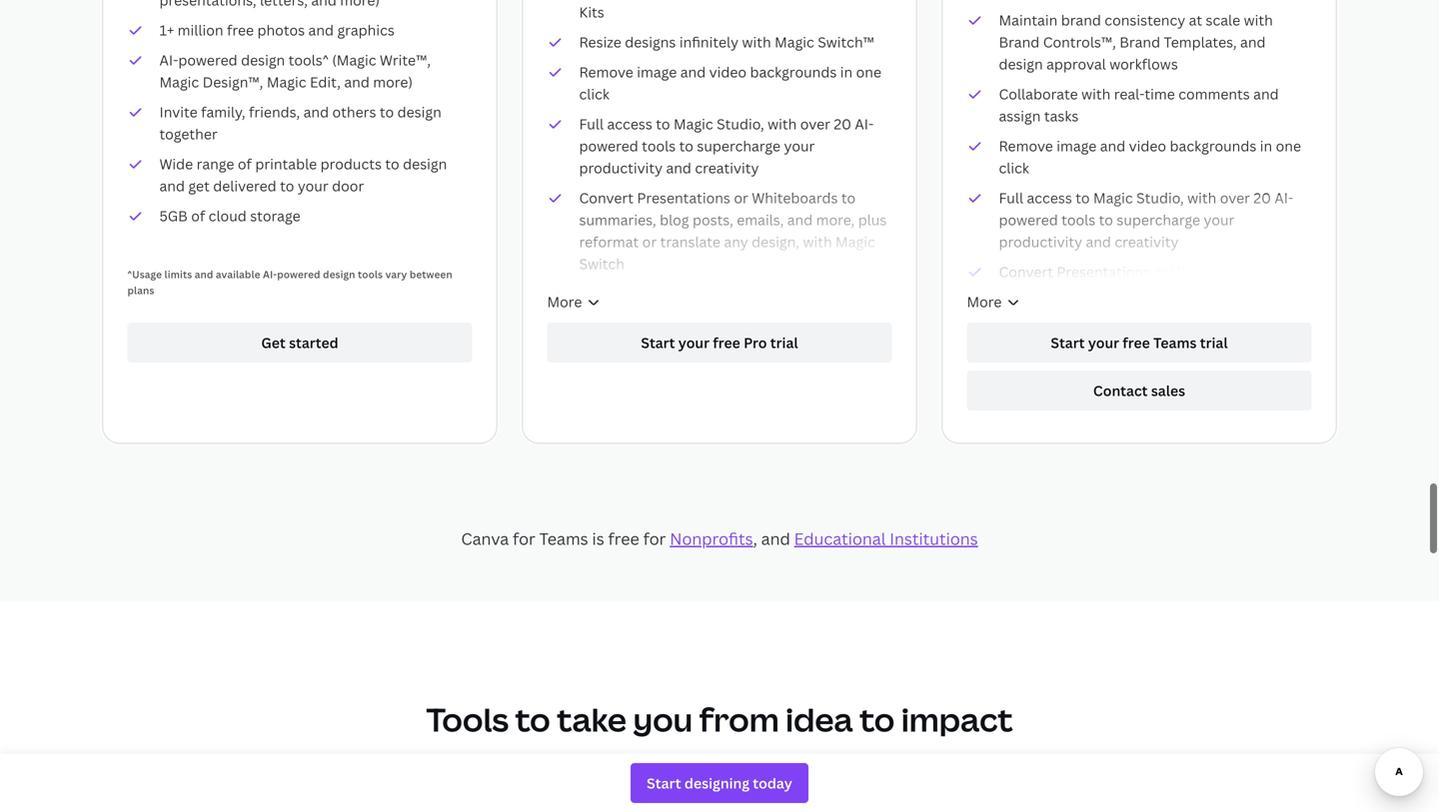 Task type: locate. For each thing, give the bounding box(es) containing it.
canva
[[461, 528, 509, 550]]

to right idea
[[860, 698, 895, 742]]

0 horizontal spatial to
[[515, 698, 550, 742]]

,
[[753, 528, 757, 550]]

1 horizontal spatial to
[[860, 698, 895, 742]]

for right free at bottom left
[[643, 528, 666, 550]]

impact
[[901, 698, 1013, 742]]

to left the take in the left bottom of the page
[[515, 698, 550, 742]]

nonprofits
[[670, 528, 753, 550]]

tools to take you from idea to impact
[[426, 698, 1013, 742]]

for right canva
[[513, 528, 536, 550]]

today
[[753, 774, 792, 793]]

1 horizontal spatial for
[[643, 528, 666, 550]]

to
[[515, 698, 550, 742], [860, 698, 895, 742]]

for
[[513, 528, 536, 550], [643, 528, 666, 550]]

2 for from the left
[[643, 528, 666, 550]]

1 for from the left
[[513, 528, 536, 550]]

designing
[[685, 774, 750, 793]]

canva for teams is free for nonprofits , and educational institutions
[[461, 528, 978, 550]]

tools
[[426, 698, 509, 742]]

and
[[761, 528, 790, 550]]

0 horizontal spatial for
[[513, 528, 536, 550]]



Task type: vqa. For each thing, say whether or not it's contained in the screenshot.
1st to from the right
yes



Task type: describe. For each thing, give the bounding box(es) containing it.
nonprofits link
[[670, 528, 753, 550]]

teams
[[539, 528, 588, 550]]

start designing today
[[647, 774, 792, 793]]

1 to from the left
[[515, 698, 550, 742]]

idea
[[786, 698, 853, 742]]

start
[[647, 774, 681, 793]]

institutions
[[890, 528, 978, 550]]

educational institutions link
[[794, 528, 978, 550]]

free
[[608, 528, 639, 550]]

take
[[557, 698, 627, 742]]

2 to from the left
[[860, 698, 895, 742]]

you
[[633, 698, 693, 742]]

educational
[[794, 528, 886, 550]]

start designing today link
[[631, 764, 808, 804]]

is
[[592, 528, 604, 550]]

from
[[699, 698, 779, 742]]



